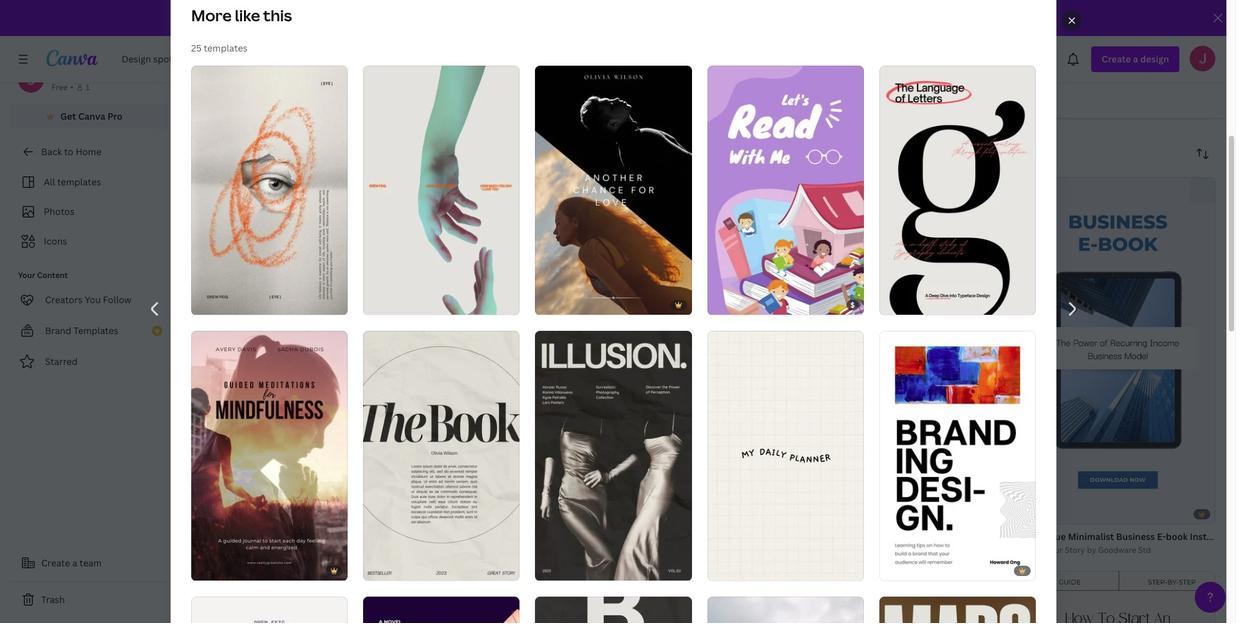 Task type: describe. For each thing, give the bounding box(es) containing it.
instagram post • 1080 × 1080 px button
[[1041, 0, 1237, 74]]

book
[[1166, 531, 1188, 543]]

px for your story • 1080 × 1920 px
[[1029, 61, 1040, 73]]

fatih
[[891, 509, 910, 520]]

top level navigation element
[[113, 46, 517, 72]]

neutral beige black minimalist modern simple book cover image
[[363, 331, 520, 581]]

kaya
[[912, 509, 929, 520]]

creative
[[494, 509, 526, 520]]

by for colourful
[[459, 509, 468, 520]]

category button
[[259, 87, 329, 113]]

minimalist hands modern romance book cover image
[[363, 66, 520, 315]]

colourful
[[414, 495, 456, 507]]

minimalist for business
[[1068, 531, 1114, 543]]

icons
[[44, 235, 67, 247]]

get
[[60, 110, 76, 122]]

blue
[[1046, 531, 1066, 543]]

discover how to attract your ideal clients and increase your revenue.
[[202, 23, 315, 40]]

book cover by venicedesigns link
[[625, 509, 794, 521]]

black and pink geometric lines self help book cover image
[[599, 177, 794, 489]]

personal daily planner notebook book cover image
[[707, 331, 864, 581]]

self- for simple
[[255, 495, 275, 507]]

all templates
[[44, 176, 101, 188]]

templates
[[74, 325, 118, 337]]

self- for minimalist
[[915, 495, 935, 507]]

youtube thumbnail • 1280 × 720 px
[[178, 61, 331, 73]]

increase
[[240, 32, 268, 40]]

1 vertical spatial red simple self-help book cover image
[[191, 597, 348, 623]]

924
[[658, 61, 675, 73]]

ideal
[[299, 23, 315, 31]]

1080 for post
[[1115, 61, 1137, 73]]

black and white modern branding design book cover image
[[879, 331, 1036, 581]]

book down the colourful
[[414, 509, 433, 520]]

your story • 1080 × 1920 px button
[[908, 0, 1052, 74]]

new
[[286, 99, 304, 111]]

creators
[[45, 294, 83, 306]]

you
[[85, 294, 101, 306]]

1 of 2
[[200, 300, 218, 310]]

book right development
[[562, 495, 584, 507]]

black and white minimalist simple modern   photography collection  book cover image
[[535, 331, 692, 581]]

youtube
[[178, 61, 216, 73]]

1640
[[627, 61, 650, 73]]

pink
[[670, 495, 689, 507]]

brand templates
[[45, 325, 118, 337]]

497,401
[[178, 147, 211, 160]]

lines
[[739, 495, 762, 507]]

red simple self-help book cover book cover by olga dracheva
[[204, 495, 349, 520]]

instagram inside "blue minimalist business e-book instagram  your story by goodware std"
[[1190, 531, 1234, 543]]

filters
[[217, 93, 245, 106]]

pro
[[108, 110, 123, 122]]

by for yellow
[[880, 509, 890, 520]]

instagram post • 1080 × 1080 px
[[1041, 61, 1181, 73]]

yellow minimalist self-help book cover link
[[836, 494, 1008, 509]]

heyhi
[[470, 509, 493, 520]]

colorful illustrated online business and e-commerce blog banner image
[[388, 535, 584, 623]]

facebook cover • 1640 × 924 px button
[[549, 0, 915, 74]]

1 vertical spatial your
[[270, 32, 285, 40]]

back
[[41, 146, 62, 158]]

more like this
[[191, 4, 292, 26]]

minimalist for self-
[[866, 495, 912, 507]]

book cover by heyhi creative link
[[414, 509, 584, 521]]

and inside the discover how to attract your ideal clients and increase your revenue.
[[226, 32, 238, 40]]

purple and red modern illustrative kids book cover image
[[707, 66, 864, 315]]

your content
[[18, 270, 68, 281]]

personal
[[52, 68, 90, 80]]

px for facebook cover • 1640 × 924 px
[[677, 61, 687, 73]]

all for all templates
[[44, 176, 55, 188]]

aesthetic modern minimalist eye photo book cover image
[[191, 66, 348, 315]]

they
[[514, 99, 534, 111]]

attract
[[259, 23, 281, 31]]

× for 1920
[[999, 61, 1003, 73]]

of
[[205, 300, 213, 310]]

e-
[[1158, 531, 1166, 543]]

book down yellow
[[836, 509, 854, 520]]

px for instagram post • 1080 × 1080 px
[[1171, 61, 1181, 73]]

red and black typography book cover image
[[879, 66, 1036, 315]]

back to home link
[[10, 139, 167, 165]]

report these templates link
[[404, 99, 504, 111]]

facebook cover • 1640 × 924 px
[[549, 61, 687, 73]]

book left yellow
[[807, 495, 829, 507]]

technology
[[226, 99, 275, 111]]

help inside red simple self-help book cover book cover by olga dracheva
[[275, 495, 296, 507]]

olga
[[259, 509, 276, 520]]

media button
[[334, 87, 413, 113]]

by for blue
[[1087, 545, 1097, 556]]

home
[[76, 146, 101, 158]]

self inside "black and pink geometric lines self help book cover book cover by venicedesigns"
[[764, 495, 781, 507]]

25 templates
[[191, 42, 247, 54]]

geometric
[[691, 495, 737, 507]]

yellow minimalist self-help book cover book cover by fatih kaya
[[836, 495, 1008, 520]]

book down red
[[204, 509, 222, 520]]

templates left if
[[460, 99, 504, 111]]

all filters button
[[178, 87, 253, 113]]

this
[[206, 99, 224, 111]]

this technology is new and improving. please report these templates if they don't seem right.
[[206, 99, 609, 111]]

0 horizontal spatial to
[[64, 146, 73, 158]]

category
[[266, 93, 306, 106]]

icons link
[[18, 229, 160, 254]]

free •
[[52, 82, 73, 93]]

facebook
[[549, 61, 591, 73]]

orange business ebook digital product mockup instagram post image
[[178, 536, 373, 623]]

0 vertical spatial red simple self-help book cover image
[[178, 177, 373, 489]]

dracheva
[[278, 509, 314, 520]]

trash link
[[10, 587, 167, 613]]

to inside the discover how to attract your ideal clients and increase your revenue.
[[250, 23, 257, 31]]

gold neutral classy self help book cover image
[[599, 535, 794, 623]]

your story • 1080 × 1920 px
[[920, 61, 1040, 73]]

book up the dracheva
[[298, 495, 321, 507]]

book cover by fatih kaya link
[[836, 509, 1005, 521]]

venicedesigns
[[681, 509, 733, 520]]

don't
[[536, 99, 559, 111]]

cute simple illustrative love romance book cover image
[[363, 597, 520, 623]]

1 for 1 of 2
[[200, 300, 204, 310]]

1280
[[272, 61, 294, 73]]

black and pink geometric lines self help book cover book cover by venicedesigns
[[625, 495, 857, 520]]



Task type: vqa. For each thing, say whether or not it's contained in the screenshot.
menu bar containing Overview
no



Task type: locate. For each thing, give the bounding box(es) containing it.
black and white modern minimalist love story book cover image
[[535, 66, 692, 315]]

1 vertical spatial your
[[18, 270, 35, 281]]

brown simple guided meditations book cover image
[[191, 331, 348, 581]]

media
[[363, 93, 390, 106]]

• left 1280
[[267, 61, 270, 73]]

0 horizontal spatial minimalist
[[866, 495, 912, 507]]

instagram right book
[[1190, 531, 1234, 543]]

2 1080 from the left
[[1115, 61, 1137, 73]]

your for your story • 1080 × 1920 px
[[920, 61, 940, 73]]

2 horizontal spatial 1080
[[1146, 61, 1169, 73]]

self inside colourful self help development book cover book cover by heyhi creative
[[458, 495, 475, 507]]

0 horizontal spatial and
[[226, 32, 238, 40]]

instagram left the post
[[1041, 61, 1085, 73]]

create a team button
[[10, 551, 167, 576]]

a
[[72, 557, 77, 569]]

3 help from the left
[[784, 495, 804, 507]]

your inside group
[[920, 61, 940, 73]]

all for all filters
[[204, 93, 215, 106]]

help up book cover by fatih kaya link
[[935, 495, 956, 507]]

create
[[41, 557, 70, 569]]

self-
[[255, 495, 275, 507], [915, 495, 935, 507]]

story
[[942, 61, 966, 73], [1065, 545, 1085, 556]]

self- up olga
[[255, 495, 275, 507]]

these
[[434, 99, 458, 111]]

by inside "black and pink geometric lines self help book cover book cover by venicedesigns"
[[670, 509, 679, 520]]

and right new
[[306, 99, 323, 111]]

templates down the clients
[[203, 42, 247, 54]]

0 vertical spatial minimalist
[[866, 495, 912, 507]]

all inside button
[[204, 93, 215, 106]]

minimalist
[[866, 495, 912, 507], [1068, 531, 1114, 543]]

help up "heyhi" on the bottom left of the page
[[477, 495, 498, 507]]

minimalist up fatih
[[866, 495, 912, 507]]

0 vertical spatial 1
[[86, 82, 90, 93]]

simple
[[223, 495, 253, 507]]

3 × from the left
[[999, 61, 1003, 73]]

clients
[[202, 32, 224, 40]]

and left pink
[[651, 495, 668, 507]]

by inside yellow minimalist self-help book cover book cover by fatih kaya
[[880, 509, 890, 520]]

and down how
[[226, 32, 238, 40]]

4 px from the left
[[1171, 61, 1181, 73]]

story left the 1920
[[942, 61, 966, 73]]

help inside "black and pink geometric lines self help book cover book cover by venicedesigns"
[[784, 495, 804, 507]]

1 vertical spatial to
[[64, 146, 73, 158]]

• left '1640' at the right of page
[[622, 61, 625, 73]]

your story • 1080 × 1920 px group
[[908, 0, 1052, 74]]

is
[[277, 99, 284, 111]]

1 down personal
[[86, 82, 90, 93]]

follow
[[103, 294, 131, 306]]

business
[[1117, 531, 1155, 543]]

2 help from the left
[[477, 495, 498, 507]]

25
[[191, 42, 201, 54]]

1 px from the left
[[321, 61, 331, 73]]

improving.
[[325, 99, 371, 111]]

by down pink
[[670, 509, 679, 520]]

0 horizontal spatial 1080
[[974, 61, 997, 73]]

your inside "blue minimalist business e-book instagram  your story by goodware std"
[[1046, 545, 1063, 556]]

development
[[500, 495, 560, 507]]

0 vertical spatial your
[[283, 23, 297, 31]]

white brown minimalist typography modern photo clean  science fiction mars book cover image
[[879, 597, 1036, 623]]

instagram post • 1080 × 1080 px group
[[1041, 0, 1237, 74]]

creators you follow
[[45, 294, 131, 306]]

instagram inside group
[[1041, 61, 1085, 73]]

× for 1080
[[1140, 61, 1144, 73]]

$
[[850, 300, 855, 310]]

all templates link
[[18, 170, 160, 194]]

colourful self help development book cover book cover by heyhi creative
[[414, 495, 612, 520]]

purple monochromatic self help book cover image
[[810, 535, 1005, 623]]

2 horizontal spatial and
[[651, 495, 668, 507]]

1 left of
[[200, 300, 204, 310]]

this
[[263, 4, 292, 26]]

blue minimalist business e-book instagram story image
[[1021, 177, 1216, 524]]

cover inside button
[[593, 61, 619, 73]]

1 horizontal spatial 1
[[200, 300, 204, 310]]

self right the lines
[[764, 495, 781, 507]]

None search field
[[618, 46, 1004, 72]]

white green classic elegant romance photo book cover image
[[707, 597, 864, 623]]

black and pink geometric lines self help book cover link
[[625, 494, 857, 509]]

by inside red simple self-help book cover book cover by olga dracheva
[[248, 509, 257, 520]]

0 vertical spatial all
[[204, 93, 215, 106]]

all left the filters
[[204, 93, 215, 106]]

3 px from the left
[[1029, 61, 1040, 73]]

1 × from the left
[[296, 61, 301, 73]]

by left "heyhi" on the bottom left of the page
[[459, 509, 468, 520]]

red simple self-help book cover image
[[178, 177, 373, 489], [191, 597, 348, 623]]

2 self from the left
[[764, 495, 781, 507]]

youtube thumbnail • 1280 × 720 px group
[[178, 0, 544, 74]]

0 horizontal spatial all
[[44, 176, 55, 188]]

help right the lines
[[784, 495, 804, 507]]

minimalist modern paper texture design guide book cover image
[[535, 597, 692, 623]]

help up the book cover by olga dracheva link
[[275, 495, 296, 507]]

your up revenue.
[[283, 23, 297, 31]]

your
[[283, 23, 297, 31], [270, 32, 285, 40]]

1
[[86, 82, 90, 93], [200, 300, 204, 310]]

2 horizontal spatial your
[[1046, 545, 1063, 556]]

by for red
[[248, 509, 257, 520]]

×
[[296, 61, 301, 73], [652, 61, 656, 73], [999, 61, 1003, 73], [1140, 61, 1144, 73]]

self- inside yellow minimalist self-help book cover book cover by fatih kaya
[[915, 495, 935, 507]]

yellow
[[836, 495, 864, 507]]

0 horizontal spatial 1
[[86, 82, 90, 93]]

help inside colourful self help development book cover book cover by heyhi creative
[[477, 495, 498, 507]]

1 vertical spatial and
[[306, 99, 323, 111]]

0 vertical spatial and
[[226, 32, 238, 40]]

self- inside red simple self-help book cover book cover by olga dracheva
[[255, 495, 275, 507]]

720
[[303, 61, 319, 73]]

by left goodware
[[1087, 545, 1097, 556]]

1 self- from the left
[[255, 495, 275, 507]]

please
[[373, 99, 402, 111]]

blue minimalist business e-book instagram link
[[1046, 530, 1237, 544]]

back to home
[[41, 146, 101, 158]]

story inside group
[[942, 61, 966, 73]]

1 horizontal spatial 1080
[[1115, 61, 1137, 73]]

• for thumbnail
[[267, 61, 270, 73]]

report
[[404, 99, 431, 111]]

2 vertical spatial your
[[1046, 545, 1063, 556]]

group
[[908, 25, 1052, 72]]

1 horizontal spatial minimalist
[[1068, 531, 1114, 543]]

your for your content
[[18, 270, 35, 281]]

trash
[[41, 594, 65, 606]]

1080
[[974, 61, 997, 73], [1115, 61, 1137, 73], [1146, 61, 1169, 73]]

4 × from the left
[[1140, 61, 1144, 73]]

minimalist inside yellow minimalist self-help book cover book cover by fatih kaya
[[866, 495, 912, 507]]

0 horizontal spatial self
[[458, 495, 475, 507]]

1 for 1
[[86, 82, 90, 93]]

templates down back to home
[[57, 176, 101, 188]]

blue minimalist business e-book instagram  your story by goodware std
[[1046, 531, 1237, 556]]

by inside "blue minimalist business e-book instagram  your story by goodware std"
[[1087, 545, 1097, 556]]

1 horizontal spatial your
[[920, 61, 940, 73]]

2 px from the left
[[677, 61, 687, 73]]

• right the post
[[1109, 61, 1113, 73]]

2 × from the left
[[652, 61, 656, 73]]

black
[[625, 495, 649, 507]]

× left 924
[[652, 61, 656, 73]]

yellow minimalist self-help book cover image
[[810, 177, 1005, 489]]

and
[[226, 32, 238, 40], [306, 99, 323, 111], [651, 495, 668, 507]]

free
[[52, 82, 68, 93]]

starred
[[45, 356, 78, 368]]

× left the 1920
[[999, 61, 1003, 73]]

by inside colourful self help development book cover book cover by heyhi creative
[[459, 509, 468, 520]]

how
[[234, 23, 248, 31]]

templates for 497,401 templates
[[213, 147, 257, 160]]

1 1080 from the left
[[974, 61, 997, 73]]

3 1080 from the left
[[1146, 61, 1169, 73]]

red simple self-help book cover link
[[204, 494, 349, 509]]

4 help from the left
[[935, 495, 956, 507]]

beige and black modern online business ebook image
[[1021, 571, 1216, 623]]

1 horizontal spatial to
[[250, 23, 257, 31]]

templates for all templates
[[57, 176, 101, 188]]

1 vertical spatial 1
[[200, 300, 204, 310]]

• left the 1920
[[968, 61, 972, 73]]

colourful self help development book cover link
[[414, 494, 612, 509]]

× for 720
[[296, 61, 301, 73]]

team
[[80, 557, 102, 569]]

all down back
[[44, 176, 55, 188]]

self up "heyhi" on the bottom left of the page
[[458, 495, 475, 507]]

goodware
[[1099, 545, 1137, 556]]

1 vertical spatial all
[[44, 176, 55, 188]]

more
[[191, 4, 231, 26]]

× left 720
[[296, 61, 301, 73]]

templates for 25 templates
[[203, 42, 247, 54]]

1 vertical spatial story
[[1065, 545, 1085, 556]]

book
[[298, 495, 321, 507], [562, 495, 584, 507], [807, 495, 829, 507], [958, 495, 980, 507], [204, 509, 222, 520], [414, 509, 433, 520], [625, 509, 644, 520], [836, 509, 854, 520]]

0 horizontal spatial instagram
[[1041, 61, 1085, 73]]

to right back
[[64, 146, 73, 158]]

help inside yellow minimalist self-help book cover book cover by fatih kaya
[[935, 495, 956, 507]]

your down attract
[[270, 32, 285, 40]]

right.
[[586, 99, 609, 111]]

1 self from the left
[[458, 495, 475, 507]]

0 vertical spatial to
[[250, 23, 257, 31]]

book up book cover by fatih kaya link
[[958, 495, 980, 507]]

1080 for story
[[974, 61, 997, 73]]

all filters
[[204, 93, 245, 106]]

1 help from the left
[[275, 495, 296, 507]]

1 horizontal spatial and
[[306, 99, 323, 111]]

1 horizontal spatial self-
[[915, 495, 935, 507]]

by left olga
[[248, 509, 257, 520]]

1 inside 1 of 2 "link"
[[200, 300, 204, 310]]

discover
[[203, 23, 232, 31]]

• for story
[[968, 61, 972, 73]]

templates right 497,401
[[213, 147, 257, 160]]

0 vertical spatial your
[[920, 61, 940, 73]]

• for cover
[[622, 61, 625, 73]]

0 horizontal spatial self-
[[255, 495, 275, 507]]

2 vertical spatial and
[[651, 495, 668, 507]]

canva
[[78, 110, 105, 122]]

like
[[235, 4, 260, 26]]

• for post
[[1109, 61, 1113, 73]]

0 horizontal spatial story
[[942, 61, 966, 73]]

self- up kaya on the right of the page
[[915, 495, 935, 507]]

× for 924
[[652, 61, 656, 73]]

revenue.
[[287, 32, 315, 40]]

1 horizontal spatial self
[[764, 495, 781, 507]]

• right free on the left of page
[[70, 82, 73, 93]]

minimalist inside "blue minimalist business e-book instagram  your story by goodware std"
[[1068, 531, 1114, 543]]

2 self- from the left
[[915, 495, 935, 507]]

by left fatih
[[880, 509, 890, 520]]

to
[[250, 23, 257, 31], [64, 146, 73, 158]]

0 horizontal spatial your
[[18, 270, 35, 281]]

and inside "black and pink geometric lines self help book cover book cover by venicedesigns"
[[651, 495, 668, 507]]

story down blue
[[1065, 545, 1085, 556]]

0 vertical spatial story
[[942, 61, 966, 73]]

get canva pro button
[[10, 104, 167, 129]]

× right the post
[[1140, 61, 1144, 73]]

book down black
[[625, 509, 644, 520]]

photos link
[[18, 200, 160, 224]]

px for youtube thumbnail • 1280 × 720 px
[[321, 61, 331, 73]]

colourful self help development book cover image
[[388, 177, 584, 489]]

1 horizontal spatial story
[[1065, 545, 1085, 556]]

1 horizontal spatial all
[[204, 93, 215, 106]]

1 vertical spatial instagram
[[1190, 531, 1234, 543]]

templates
[[203, 42, 247, 54], [460, 99, 504, 111], [213, 147, 257, 160], [57, 176, 101, 188]]

create a team
[[41, 557, 102, 569]]

starred link
[[10, 349, 167, 375]]

minimalist up goodware
[[1068, 531, 1114, 543]]

to up increase
[[250, 23, 257, 31]]

brand templates link
[[10, 318, 167, 344]]

497,401 templates
[[178, 147, 257, 160]]

0 vertical spatial instagram
[[1041, 61, 1085, 73]]

if
[[506, 99, 512, 111]]

1 horizontal spatial instagram
[[1190, 531, 1234, 543]]

story inside "blue minimalist business e-book instagram  your story by goodware std"
[[1065, 545, 1085, 556]]

1 vertical spatial minimalist
[[1068, 531, 1114, 543]]



